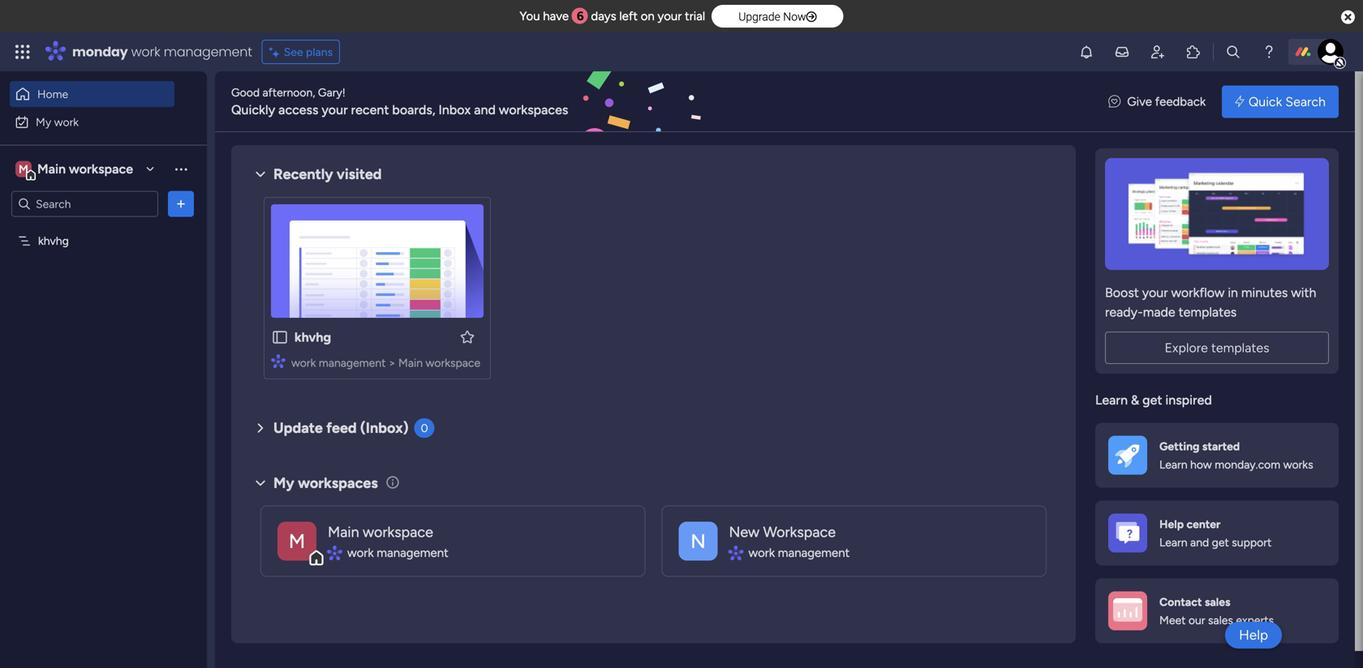 Task type: locate. For each thing, give the bounding box(es) containing it.
sales up "our"
[[1205, 596, 1231, 610]]

0 vertical spatial my
[[36, 115, 51, 129]]

get inside help center learn and get support
[[1213, 536, 1230, 550]]

main workspace
[[37, 162, 133, 177], [328, 524, 434, 541]]

0 vertical spatial get
[[1143, 393, 1163, 408]]

main right workspace icon
[[37, 162, 66, 177]]

my for my work
[[36, 115, 51, 129]]

1 vertical spatial my
[[274, 475, 295, 492]]

help right "our"
[[1240, 628, 1269, 644]]

your inside good afternoon, gary! quickly access your recent boards, inbox and workspaces
[[322, 102, 348, 118]]

see
[[284, 45, 303, 59]]

1 horizontal spatial workspaces
[[499, 102, 569, 118]]

1 vertical spatial help
[[1240, 628, 1269, 644]]

2 work management from the left
[[749, 546, 850, 561]]

1 vertical spatial workspaces
[[298, 475, 378, 492]]

0 horizontal spatial m
[[19, 162, 28, 176]]

workspace image left new
[[679, 522, 718, 561]]

help
[[1160, 518, 1185, 532], [1240, 628, 1269, 644]]

main down my workspaces
[[328, 524, 359, 541]]

0 horizontal spatial help
[[1160, 518, 1185, 532]]

workspace image for main
[[278, 522, 317, 561]]

work inside 'button'
[[54, 115, 79, 129]]

help inside help center learn and get support
[[1160, 518, 1185, 532]]

templates
[[1179, 305, 1238, 320], [1212, 341, 1270, 356]]

workspace options image
[[173, 161, 189, 177]]

see plans
[[284, 45, 333, 59]]

help button
[[1226, 623, 1283, 649]]

0 horizontal spatial work management
[[347, 546, 449, 561]]

0 horizontal spatial workspace image
[[278, 522, 317, 561]]

select product image
[[15, 44, 31, 60]]

workspace image containing m
[[278, 522, 317, 561]]

help left center
[[1160, 518, 1185, 532]]

1 vertical spatial your
[[322, 102, 348, 118]]

my right close my workspaces icon
[[274, 475, 295, 492]]

workspace image
[[15, 160, 32, 178]]

visited
[[337, 166, 382, 183]]

your
[[658, 9, 682, 24], [322, 102, 348, 118], [1143, 285, 1169, 301]]

learn inside help center learn and get support
[[1160, 536, 1188, 550]]

plans
[[306, 45, 333, 59]]

0 vertical spatial khvhg
[[38, 234, 69, 248]]

0 horizontal spatial main workspace
[[37, 162, 133, 177]]

>
[[389, 356, 396, 370]]

boost
[[1106, 285, 1140, 301]]

learn left &
[[1096, 393, 1128, 408]]

1 vertical spatial learn
[[1160, 458, 1188, 472]]

monday work management
[[72, 43, 252, 61]]

option
[[0, 227, 207, 230]]

sales right "our"
[[1209, 614, 1234, 628]]

1 horizontal spatial my
[[274, 475, 295, 492]]

workflow
[[1172, 285, 1225, 301]]

get down center
[[1213, 536, 1230, 550]]

templates down workflow on the right top of page
[[1179, 305, 1238, 320]]

khvhg right the public board icon
[[295, 330, 331, 345]]

feed
[[326, 420, 357, 437]]

n
[[691, 530, 706, 554]]

1 horizontal spatial khvhg
[[295, 330, 331, 345]]

1 vertical spatial get
[[1213, 536, 1230, 550]]

2 vertical spatial your
[[1143, 285, 1169, 301]]

1 workspace image from the left
[[278, 522, 317, 561]]

your right on at the left top
[[658, 9, 682, 24]]

help for help
[[1240, 628, 1269, 644]]

0 horizontal spatial and
[[474, 102, 496, 118]]

good
[[231, 86, 260, 99]]

workspace
[[764, 524, 836, 541]]

0 vertical spatial workspaces
[[499, 102, 569, 118]]

work down home
[[54, 115, 79, 129]]

my workspaces
[[274, 475, 378, 492]]

workspace image down my workspaces
[[278, 522, 317, 561]]

monday
[[72, 43, 128, 61]]

recently
[[274, 166, 333, 183]]

m
[[19, 162, 28, 176], [289, 530, 305, 554]]

learn down getting
[[1160, 458, 1188, 472]]

2 horizontal spatial your
[[1143, 285, 1169, 301]]

v2 bolt switch image
[[1236, 93, 1245, 111]]

1 vertical spatial m
[[289, 530, 305, 554]]

quickly
[[231, 102, 275, 118]]

now
[[784, 10, 807, 24]]

1 vertical spatial main workspace
[[328, 524, 434, 541]]

1 vertical spatial templates
[[1212, 341, 1270, 356]]

center
[[1187, 518, 1221, 532]]

work management
[[347, 546, 449, 561], [749, 546, 850, 561]]

your down gary!
[[322, 102, 348, 118]]

upgrade now
[[739, 10, 807, 24]]

0 horizontal spatial get
[[1143, 393, 1163, 408]]

workspaces inside good afternoon, gary! quickly access your recent boards, inbox and workspaces
[[499, 102, 569, 118]]

and right inbox at the left top of page
[[474, 102, 496, 118]]

inbox
[[439, 102, 471, 118]]

0 vertical spatial main
[[37, 162, 66, 177]]

your up made
[[1143, 285, 1169, 301]]

work down my workspaces
[[347, 546, 374, 561]]

2 vertical spatial main
[[328, 524, 359, 541]]

1 work management from the left
[[347, 546, 449, 561]]

0 horizontal spatial your
[[322, 102, 348, 118]]

search
[[1286, 94, 1327, 110]]

1 vertical spatial main
[[399, 356, 423, 370]]

&
[[1132, 393, 1140, 408]]

dapulse close image
[[1342, 9, 1356, 26]]

my inside my work 'button'
[[36, 115, 51, 129]]

1 horizontal spatial and
[[1191, 536, 1210, 550]]

and
[[474, 102, 496, 118], [1191, 536, 1210, 550]]

workspaces
[[499, 102, 569, 118], [298, 475, 378, 492]]

learn for getting
[[1160, 458, 1188, 472]]

0 vertical spatial your
[[658, 9, 682, 24]]

my down home
[[36, 115, 51, 129]]

work management > main workspace
[[291, 356, 481, 370]]

main right >
[[399, 356, 423, 370]]

main
[[37, 162, 66, 177], [399, 356, 423, 370], [328, 524, 359, 541]]

0 vertical spatial help
[[1160, 518, 1185, 532]]

you
[[520, 9, 540, 24]]

1 horizontal spatial m
[[289, 530, 305, 554]]

get
[[1143, 393, 1163, 408], [1213, 536, 1230, 550]]

khvhg
[[38, 234, 69, 248], [295, 330, 331, 345]]

main workspace down my workspaces
[[328, 524, 434, 541]]

learn
[[1096, 393, 1128, 408], [1160, 458, 1188, 472], [1160, 536, 1188, 550]]

2 horizontal spatial main
[[399, 356, 423, 370]]

work down new
[[749, 546, 775, 561]]

0 horizontal spatial khvhg
[[38, 234, 69, 248]]

help center element
[[1096, 501, 1340, 566]]

0 horizontal spatial my
[[36, 115, 51, 129]]

0 vertical spatial templates
[[1179, 305, 1238, 320]]

0 horizontal spatial workspaces
[[298, 475, 378, 492]]

1 horizontal spatial workspace image
[[679, 522, 718, 561]]

new workspace
[[729, 524, 836, 541]]

workspace image containing n
[[679, 522, 718, 561]]

getting
[[1160, 440, 1200, 454]]

khvhg list box
[[0, 224, 207, 474]]

home button
[[10, 81, 175, 107]]

support
[[1233, 536, 1272, 550]]

my
[[36, 115, 51, 129], [274, 475, 295, 492]]

help inside button
[[1240, 628, 1269, 644]]

2 vertical spatial learn
[[1160, 536, 1188, 550]]

1 vertical spatial sales
[[1209, 614, 1234, 628]]

workspace
[[69, 162, 133, 177], [426, 356, 481, 370], [363, 524, 434, 541]]

gary!
[[318, 86, 346, 99]]

learn inside getting started learn how monday.com works
[[1160, 458, 1188, 472]]

help center learn and get support
[[1160, 518, 1272, 550]]

home
[[37, 87, 68, 101]]

learn down center
[[1160, 536, 1188, 550]]

0 vertical spatial m
[[19, 162, 28, 176]]

templates right the explore
[[1212, 341, 1270, 356]]

explore
[[1165, 341, 1209, 356]]

1 horizontal spatial help
[[1240, 628, 1269, 644]]

meet
[[1160, 614, 1186, 628]]

0 vertical spatial and
[[474, 102, 496, 118]]

1 horizontal spatial your
[[658, 9, 682, 24]]

sales
[[1205, 596, 1231, 610], [1209, 614, 1234, 628]]

main workspace up search in workspace field
[[37, 162, 133, 177]]

open update feed (inbox) image
[[251, 419, 270, 438]]

0 vertical spatial learn
[[1096, 393, 1128, 408]]

0 horizontal spatial main
[[37, 162, 66, 177]]

templates image image
[[1111, 158, 1325, 270]]

and inside good afternoon, gary! quickly access your recent boards, inbox and workspaces
[[474, 102, 496, 118]]

1 horizontal spatial work management
[[749, 546, 850, 561]]

experts
[[1237, 614, 1275, 628]]

1 horizontal spatial get
[[1213, 536, 1230, 550]]

1 vertical spatial and
[[1191, 536, 1210, 550]]

0
[[421, 422, 428, 436]]

and down center
[[1191, 536, 1210, 550]]

2 workspace image from the left
[[679, 522, 718, 561]]

works
[[1284, 458, 1314, 472]]

our
[[1189, 614, 1206, 628]]

workspaces right inbox at the left top of page
[[499, 102, 569, 118]]

workspace image
[[278, 522, 317, 561], [679, 522, 718, 561]]

contact sales element
[[1096, 579, 1340, 644]]

6
[[577, 9, 584, 24]]

on
[[641, 9, 655, 24]]

khvhg inside list box
[[38, 234, 69, 248]]

management
[[164, 43, 252, 61], [319, 356, 386, 370], [377, 546, 449, 561], [778, 546, 850, 561]]

get right &
[[1143, 393, 1163, 408]]

how
[[1191, 458, 1213, 472]]

1 horizontal spatial main workspace
[[328, 524, 434, 541]]

access
[[279, 102, 319, 118]]

khvhg down search in workspace field
[[38, 234, 69, 248]]

0 vertical spatial main workspace
[[37, 162, 133, 177]]

recent
[[351, 102, 389, 118]]

getting started element
[[1096, 423, 1340, 488]]

workspaces down update feed (inbox)
[[298, 475, 378, 492]]

update
[[274, 420, 323, 437]]

work
[[131, 43, 160, 61], [54, 115, 79, 129], [291, 356, 316, 370], [347, 546, 374, 561], [749, 546, 775, 561]]



Task type: describe. For each thing, give the bounding box(es) containing it.
templates inside button
[[1212, 341, 1270, 356]]

v2 user feedback image
[[1109, 93, 1121, 111]]

public board image
[[271, 329, 289, 347]]

(inbox)
[[360, 420, 409, 437]]

you have 6 days left on your trial
[[520, 9, 706, 24]]

work up update
[[291, 356, 316, 370]]

afternoon,
[[263, 86, 315, 99]]

close my workspaces image
[[251, 474, 270, 493]]

feedback
[[1156, 94, 1207, 109]]

upgrade now link
[[712, 5, 844, 27]]

my for my workspaces
[[274, 475, 295, 492]]

add to favorites image
[[460, 329, 476, 345]]

work management for n
[[749, 546, 850, 561]]

learn & get inspired
[[1096, 393, 1213, 408]]

Search in workspace field
[[34, 195, 136, 214]]

minutes
[[1242, 285, 1289, 301]]

have
[[543, 9, 569, 24]]

ready-
[[1106, 305, 1144, 320]]

boards,
[[392, 102, 436, 118]]

good afternoon, gary! quickly access your recent boards, inbox and workspaces
[[231, 86, 569, 118]]

update feed (inbox)
[[274, 420, 409, 437]]

0 vertical spatial sales
[[1205, 596, 1231, 610]]

see plans button
[[262, 40, 340, 64]]

dapulse rightstroke image
[[807, 11, 817, 23]]

help for help center learn and get support
[[1160, 518, 1185, 532]]

notifications image
[[1079, 44, 1095, 60]]

workspace selection element
[[15, 160, 136, 181]]

0 vertical spatial workspace
[[69, 162, 133, 177]]

workspace image for new
[[679, 522, 718, 561]]

recently visited
[[274, 166, 382, 183]]

1 horizontal spatial main
[[328, 524, 359, 541]]

main inside workspace selection element
[[37, 162, 66, 177]]

monday.com
[[1216, 458, 1281, 472]]

options image
[[173, 196, 189, 212]]

give
[[1128, 94, 1153, 109]]

contact
[[1160, 596, 1203, 610]]

give feedback
[[1128, 94, 1207, 109]]

in
[[1229, 285, 1239, 301]]

days
[[591, 9, 617, 24]]

trial
[[685, 9, 706, 24]]

1 vertical spatial workspace
[[426, 356, 481, 370]]

and inside help center learn and get support
[[1191, 536, 1210, 550]]

inbox image
[[1115, 44, 1131, 60]]

left
[[620, 9, 638, 24]]

new
[[729, 524, 760, 541]]

made
[[1144, 305, 1176, 320]]

upgrade
[[739, 10, 781, 24]]

explore templates
[[1165, 341, 1270, 356]]

my work
[[36, 115, 79, 129]]

learn for help
[[1160, 536, 1188, 550]]

apps image
[[1186, 44, 1202, 60]]

contact sales meet our sales experts
[[1160, 596, 1275, 628]]

explore templates button
[[1106, 332, 1330, 365]]

work management for m
[[347, 546, 449, 561]]

with
[[1292, 285, 1317, 301]]

gary orlando image
[[1318, 39, 1344, 65]]

work right the monday
[[131, 43, 160, 61]]

search everything image
[[1226, 44, 1242, 60]]

inspired
[[1166, 393, 1213, 408]]

your inside boost your workflow in minutes with ready-made templates
[[1143, 285, 1169, 301]]

getting started learn how monday.com works
[[1160, 440, 1314, 472]]

close recently visited image
[[251, 165, 270, 184]]

quick
[[1249, 94, 1283, 110]]

boost your workflow in minutes with ready-made templates
[[1106, 285, 1317, 320]]

quick search button
[[1223, 86, 1340, 118]]

help image
[[1262, 44, 1278, 60]]

my work button
[[10, 109, 175, 135]]

2 vertical spatial workspace
[[363, 524, 434, 541]]

started
[[1203, 440, 1241, 454]]

1 vertical spatial khvhg
[[295, 330, 331, 345]]

templates inside boost your workflow in minutes with ready-made templates
[[1179, 305, 1238, 320]]

invite members image
[[1150, 44, 1167, 60]]

m inside workspace icon
[[19, 162, 28, 176]]

main workspace inside workspace selection element
[[37, 162, 133, 177]]

quick search
[[1249, 94, 1327, 110]]



Task type: vqa. For each thing, say whether or not it's contained in the screenshot.
the topmost 10 'Button'
no



